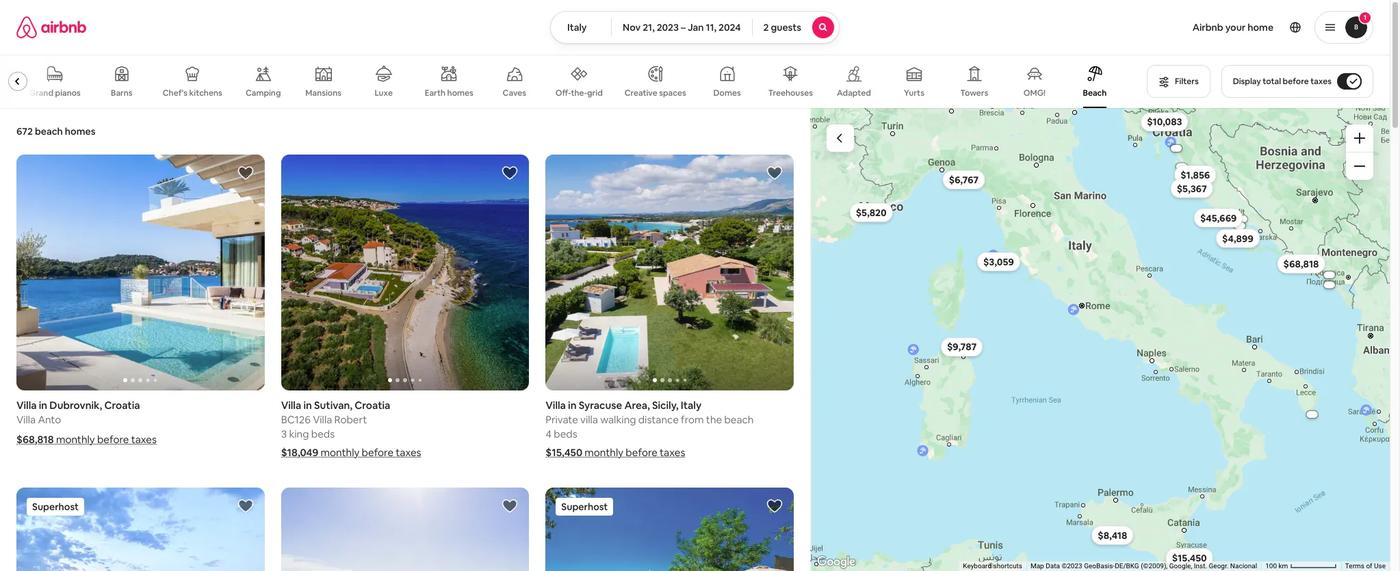 Task type: locate. For each thing, give the bounding box(es) containing it.
$68,818 up "$20,775" button
[[1284, 258, 1319, 270]]

$68,818 down anto
[[16, 433, 54, 446]]

villa left dubrovnik,
[[16, 399, 37, 412]]

100 km
[[1266, 563, 1290, 570]]

add to wishlist: villa in bakarac, croatia image
[[767, 498, 783, 514]]

0 horizontal spatial beach
[[35, 125, 63, 138]]

before down robert
[[362, 446, 394, 459]]

in inside villa in syracuse area, sicily, italy private villa walking distance from the beach 4 beds $15,450 monthly before taxes
[[568, 399, 577, 412]]

beach
[[35, 125, 63, 138], [725, 413, 754, 426]]

in for sutivan,
[[304, 399, 312, 412]]

11,
[[706, 21, 717, 34]]

domes
[[714, 88, 741, 99]]

0 horizontal spatial monthly
[[56, 433, 95, 446]]

2 guests
[[764, 21, 802, 34]]

add to wishlist: villa in bibinje, croatia image
[[502, 498, 518, 514]]

0 vertical spatial homes
[[447, 88, 474, 99]]

croatia right dubrovnik,
[[104, 399, 140, 412]]

add to wishlist: loft in villeneuve-loubet, france image
[[237, 498, 254, 514]]

villa in sutivan, croatia bc126 villa robert 3 king beds $18,049 monthly before taxes
[[281, 399, 421, 459]]

1 vertical spatial $68,818
[[16, 433, 54, 446]]

beach right the
[[725, 413, 754, 426]]

$15,450 inside villa in syracuse area, sicily, italy private villa walking distance from the beach 4 beds $15,450 monthly before taxes
[[546, 446, 583, 459]]

in for dubrovnik,
[[39, 399, 47, 412]]

nacional
[[1231, 563, 1258, 570]]

beds right the king
[[311, 428, 335, 441]]

$15,450 inside button
[[1172, 552, 1207, 564]]

the-
[[571, 87, 587, 98]]

0 vertical spatial italy
[[568, 21, 587, 34]]

–
[[681, 21, 686, 34]]

villa up "private"
[[546, 399, 566, 412]]

$45,669 button
[[1194, 208, 1243, 227]]

italy
[[568, 21, 587, 34], [681, 399, 702, 412]]

grand
[[29, 88, 53, 99]]

0 horizontal spatial italy
[[568, 21, 587, 34]]

group
[[0, 55, 1131, 108], [16, 155, 265, 391], [281, 155, 529, 391], [546, 155, 794, 391], [16, 488, 265, 572], [281, 488, 529, 572], [546, 488, 794, 572]]

creative spaces
[[625, 88, 686, 99]]

2 in from the left
[[304, 399, 312, 412]]

villa
[[16, 399, 37, 412], [281, 399, 301, 412], [546, 399, 566, 412], [16, 413, 36, 426], [313, 413, 332, 426]]

taxes inside villa in sutivan, croatia bc126 villa robert 3 king beds $18,049 monthly before taxes
[[396, 446, 421, 459]]

data
[[1046, 563, 1060, 570]]

2 guests button
[[752, 11, 840, 44]]

earth homes
[[425, 88, 474, 99]]

italy up from
[[681, 399, 702, 412]]

2 croatia from the left
[[355, 399, 390, 412]]

1 horizontal spatial homes
[[447, 88, 474, 99]]

beds inside villa in syracuse area, sicily, italy private villa walking distance from the beach 4 beds $15,450 monthly before taxes
[[554, 428, 578, 441]]

1 beds from the left
[[311, 428, 335, 441]]

luxe
[[375, 88, 393, 99]]

italy left nov
[[568, 21, 587, 34]]

monthly inside villa in syracuse area, sicily, italy private villa walking distance from the beach 4 beds $15,450 monthly before taxes
[[585, 446, 624, 459]]

in inside "villa in dubrovnik, croatia villa anto $68,818 monthly before taxes"
[[39, 399, 47, 412]]

0 horizontal spatial $68,818
[[16, 433, 54, 446]]

$68,818 button
[[1277, 254, 1325, 273]]

in up bc126
[[304, 399, 312, 412]]

2
[[764, 21, 769, 34]]

1 horizontal spatial monthly
[[321, 446, 360, 459]]

monthly down robert
[[321, 446, 360, 459]]

terms of use link
[[1346, 563, 1386, 570]]

villa for villa in syracuse area, sicily, italy private villa walking distance from the beach 4 beds $15,450 monthly before taxes
[[546, 399, 566, 412]]

None search field
[[550, 11, 840, 44]]

in up "private"
[[568, 399, 577, 412]]

2 beds from the left
[[554, 428, 578, 441]]

km
[[1279, 563, 1289, 570]]

croatia for dubrovnik,
[[104, 399, 140, 412]]

robert
[[334, 413, 367, 426]]

monthly down walking
[[585, 446, 624, 459]]

beach
[[1083, 88, 1107, 99]]

total
[[1263, 76, 1282, 87]]

before down dubrovnik,
[[97, 433, 129, 446]]

2 horizontal spatial in
[[568, 399, 577, 412]]

map data ©2023 geobasis-de/bkg (©2009), google, inst. geogr. nacional
[[1031, 563, 1258, 570]]

sicily,
[[652, 399, 679, 412]]

airbnb
[[1193, 21, 1224, 34]]

$68,818
[[1284, 258, 1319, 270], [16, 433, 54, 446]]

$5,820 button
[[850, 203, 893, 222]]

beach right the 672
[[35, 125, 63, 138]]

villa in syracuse area, sicily, italy private villa walking distance from the beach 4 beds $15,450 monthly before taxes
[[546, 399, 754, 459]]

3 in from the left
[[568, 399, 577, 412]]

1 vertical spatial homes
[[65, 125, 95, 138]]

walking
[[601, 413, 636, 426]]

(©2009),
[[1141, 563, 1168, 570]]

italy button
[[550, 11, 612, 44]]

1 horizontal spatial $68,818
[[1284, 258, 1319, 270]]

1 vertical spatial beach
[[725, 413, 754, 426]]

1 vertical spatial $15,450
[[1172, 552, 1207, 564]]

0 vertical spatial $68,818
[[1284, 258, 1319, 270]]

croatia
[[104, 399, 140, 412], [355, 399, 390, 412]]

1 horizontal spatial beach
[[725, 413, 754, 426]]

$15,450 left the geogr.
[[1172, 552, 1207, 564]]

1 vertical spatial italy
[[681, 399, 702, 412]]

1 horizontal spatial croatia
[[355, 399, 390, 412]]

1 horizontal spatial in
[[304, 399, 312, 412]]

your
[[1226, 21, 1246, 34]]

croatia up robert
[[355, 399, 390, 412]]

inst.
[[1194, 563, 1208, 570]]

1 horizontal spatial $15,450
[[1172, 552, 1207, 564]]

homes down pianos
[[65, 125, 95, 138]]

add to wishlist: villa in sutivan, croatia image
[[502, 165, 518, 181]]

0 horizontal spatial $15,450
[[546, 446, 583, 459]]

1 horizontal spatial italy
[[681, 399, 702, 412]]

profile element
[[856, 0, 1374, 55]]

1 croatia from the left
[[104, 399, 140, 412]]

0 horizontal spatial in
[[39, 399, 47, 412]]

nov 21, 2023 – jan 11, 2024
[[623, 21, 741, 34]]

$5,367
[[1177, 182, 1207, 194]]

filters button
[[1147, 65, 1211, 98]]

villa inside villa in syracuse area, sicily, italy private villa walking distance from the beach 4 beds $15,450 monthly before taxes
[[546, 399, 566, 412]]

homes right earth
[[447, 88, 474, 99]]

google map
showing 28 stays. region
[[811, 108, 1390, 572]]

0 vertical spatial $15,450
[[546, 446, 583, 459]]

beds inside villa in sutivan, croatia bc126 villa robert 3 king beds $18,049 monthly before taxes
[[311, 428, 335, 441]]

before down distance in the bottom of the page
[[626, 446, 658, 459]]

villa up bc126
[[281, 399, 301, 412]]

$4,899 button
[[1216, 229, 1260, 248]]

dubrovnik,
[[50, 399, 102, 412]]

1 horizontal spatial beds
[[554, 428, 578, 441]]

before
[[1283, 76, 1309, 87], [97, 433, 129, 446], [362, 446, 394, 459], [626, 446, 658, 459]]

$10,083
[[1147, 116, 1182, 128]]

croatia inside villa in sutivan, croatia bc126 villa robert 3 king beds $18,049 monthly before taxes
[[355, 399, 390, 412]]

21,
[[643, 21, 655, 34]]

villa for villa in dubrovnik, croatia villa anto $68,818 monthly before taxes
[[16, 399, 37, 412]]

villa in dubrovnik, croatia villa anto $68,818 monthly before taxes
[[16, 399, 157, 446]]

0 horizontal spatial croatia
[[104, 399, 140, 412]]

map
[[1031, 563, 1044, 570]]

0 horizontal spatial homes
[[65, 125, 95, 138]]

villa for villa in sutivan, croatia bc126 villa robert 3 king beds $18,049 monthly before taxes
[[281, 399, 301, 412]]

monthly down anto
[[56, 433, 95, 446]]

0 horizontal spatial beds
[[311, 428, 335, 441]]

$20,775 button
[[1316, 281, 1343, 288]]

mansions
[[306, 88, 342, 99]]

keyboard shortcuts button
[[963, 562, 1023, 572]]

2024
[[719, 21, 741, 34]]

creative
[[625, 88, 658, 99]]

croatia inside "villa in dubrovnik, croatia villa anto $68,818 monthly before taxes"
[[104, 399, 140, 412]]

barns
[[111, 88, 132, 99]]

$15,450 down 4
[[546, 446, 583, 459]]

in inside villa in sutivan, croatia bc126 villa robert 3 king beds $18,049 monthly before taxes
[[304, 399, 312, 412]]

2 horizontal spatial monthly
[[585, 446, 624, 459]]

$3,059
[[983, 255, 1014, 268]]

$5,820
[[856, 206, 887, 219]]

$15,450 button
[[1166, 548, 1213, 568]]

off-the-grid
[[556, 87, 603, 98]]

$4,899
[[1222, 232, 1254, 244]]

1 in from the left
[[39, 399, 47, 412]]

yurts
[[904, 88, 925, 99]]

in up anto
[[39, 399, 47, 412]]

taxes
[[1311, 76, 1332, 87], [131, 433, 157, 446], [396, 446, 421, 459], [660, 446, 685, 459]]

beds down "private"
[[554, 428, 578, 441]]



Task type: vqa. For each thing, say whether or not it's contained in the screenshot.
$15,450 to the right
yes



Task type: describe. For each thing, give the bounding box(es) containing it.
area,
[[625, 399, 650, 412]]

$1,856 button
[[1175, 165, 1216, 184]]

anto
[[38, 413, 61, 426]]

villa down sutivan, in the bottom of the page
[[313, 413, 332, 426]]

$6,767 button
[[943, 170, 985, 189]]

$68,818 inside "villa in dubrovnik, croatia villa anto $68,818 monthly before taxes"
[[16, 433, 54, 446]]

$8,418
[[1098, 529, 1127, 542]]

jan
[[688, 21, 704, 34]]

google,
[[1170, 563, 1193, 570]]

$45,669
[[1200, 212, 1237, 224]]

3
[[281, 428, 287, 441]]

distance
[[639, 413, 679, 426]]

terms of use
[[1346, 563, 1386, 570]]

spaces
[[659, 88, 686, 99]]

earth
[[425, 88, 446, 99]]

$18,049
[[281, 446, 319, 459]]

100
[[1266, 563, 1277, 570]]

beach inside villa in syracuse area, sicily, italy private villa walking distance from the beach 4 beds $15,450 monthly before taxes
[[725, 413, 754, 426]]

villa left anto
[[16, 413, 36, 426]]

before inside villa in syracuse area, sicily, italy private villa walking distance from the beach 4 beds $15,450 monthly before taxes
[[626, 446, 658, 459]]

zoom in image
[[1355, 133, 1366, 144]]

italy inside villa in syracuse area, sicily, italy private villa walking distance from the beach 4 beds $15,450 monthly before taxes
[[681, 399, 702, 412]]

add to wishlist: villa in syracuse area, sicily, italy image
[[767, 165, 783, 181]]

display total before taxes
[[1233, 76, 1332, 87]]

caves
[[503, 88, 526, 99]]

©2023
[[1062, 563, 1083, 570]]

$3,059 button
[[977, 252, 1020, 271]]

chef's
[[163, 88, 188, 99]]

geogr.
[[1209, 563, 1229, 570]]

nov
[[623, 21, 641, 34]]

in for syracuse
[[568, 399, 577, 412]]

guests
[[771, 21, 802, 34]]

pianos
[[55, 88, 81, 99]]

$6,047
[[1176, 164, 1188, 169]]

$14,007
[[1169, 146, 1183, 150]]

kitchens
[[189, 88, 222, 99]]

the
[[706, 413, 722, 426]]

grand pianos
[[29, 88, 81, 99]]

2023
[[657, 21, 679, 34]]

$14,007 button
[[1163, 145, 1190, 152]]

$68,818 inside button
[[1284, 258, 1319, 270]]

$9,787 button
[[941, 337, 983, 357]]

group containing off-the-grid
[[0, 55, 1131, 108]]

syracuse
[[579, 399, 622, 412]]

bc126
[[281, 413, 311, 426]]

$9,787
[[947, 341, 977, 353]]

terms
[[1346, 563, 1365, 570]]

before right total
[[1283, 76, 1309, 87]]

monthly inside villa in sutivan, croatia bc126 villa robert 3 king beds $18,049 monthly before taxes
[[321, 446, 360, 459]]

towers
[[961, 88, 989, 99]]

taxes inside "villa in dubrovnik, croatia villa anto $68,818 monthly before taxes"
[[131, 433, 157, 446]]

treehouses
[[769, 88, 813, 99]]

omg!
[[1024, 88, 1046, 99]]

airbnb your home link
[[1185, 13, 1282, 42]]

taxes inside villa in syracuse area, sicily, italy private villa walking distance from the beach 4 beds $15,450 monthly before taxes
[[660, 446, 685, 459]]

of
[[1367, 563, 1373, 570]]

0 vertical spatial beach
[[35, 125, 63, 138]]

$8,418 button
[[1092, 526, 1134, 545]]

google image
[[814, 554, 859, 572]]

before inside "villa in dubrovnik, croatia villa anto $68,818 monthly before taxes"
[[97, 433, 129, 446]]

home
[[1248, 21, 1274, 34]]

grid
[[587, 87, 603, 98]]

$5,367 button
[[1171, 179, 1213, 198]]

4
[[546, 428, 552, 441]]

672
[[16, 125, 33, 138]]

croatia for sutivan,
[[355, 399, 390, 412]]

adapted
[[837, 88, 871, 99]]

1 button
[[1315, 11, 1374, 44]]

zoom out image
[[1355, 161, 1366, 172]]

keyboard shortcuts
[[963, 563, 1023, 570]]

chef's kitchens
[[163, 88, 222, 99]]

add to wishlist: villa in dubrovnik, croatia image
[[237, 165, 254, 181]]

villa
[[581, 413, 598, 426]]

$20,775
[[1323, 283, 1337, 287]]

$6,767
[[949, 173, 979, 186]]

none search field containing italy
[[550, 11, 840, 44]]

monthly inside "villa in dubrovnik, croatia villa anto $68,818 monthly before taxes"
[[56, 433, 95, 446]]

nov 21, 2023 – jan 11, 2024 button
[[611, 11, 753, 44]]

de/bkg
[[1115, 563, 1140, 570]]

off-
[[556, 87, 571, 98]]

before inside villa in sutivan, croatia bc126 villa robert 3 king beds $18,049 monthly before taxes
[[362, 446, 394, 459]]

italy inside button
[[568, 21, 587, 34]]

camping
[[246, 88, 281, 99]]

use
[[1375, 563, 1386, 570]]

sutivan,
[[314, 399, 353, 412]]

private
[[546, 413, 578, 426]]

1
[[1364, 13, 1367, 22]]

672 beach homes
[[16, 125, 95, 138]]

display
[[1233, 76, 1261, 87]]

keyboard
[[963, 563, 992, 570]]



